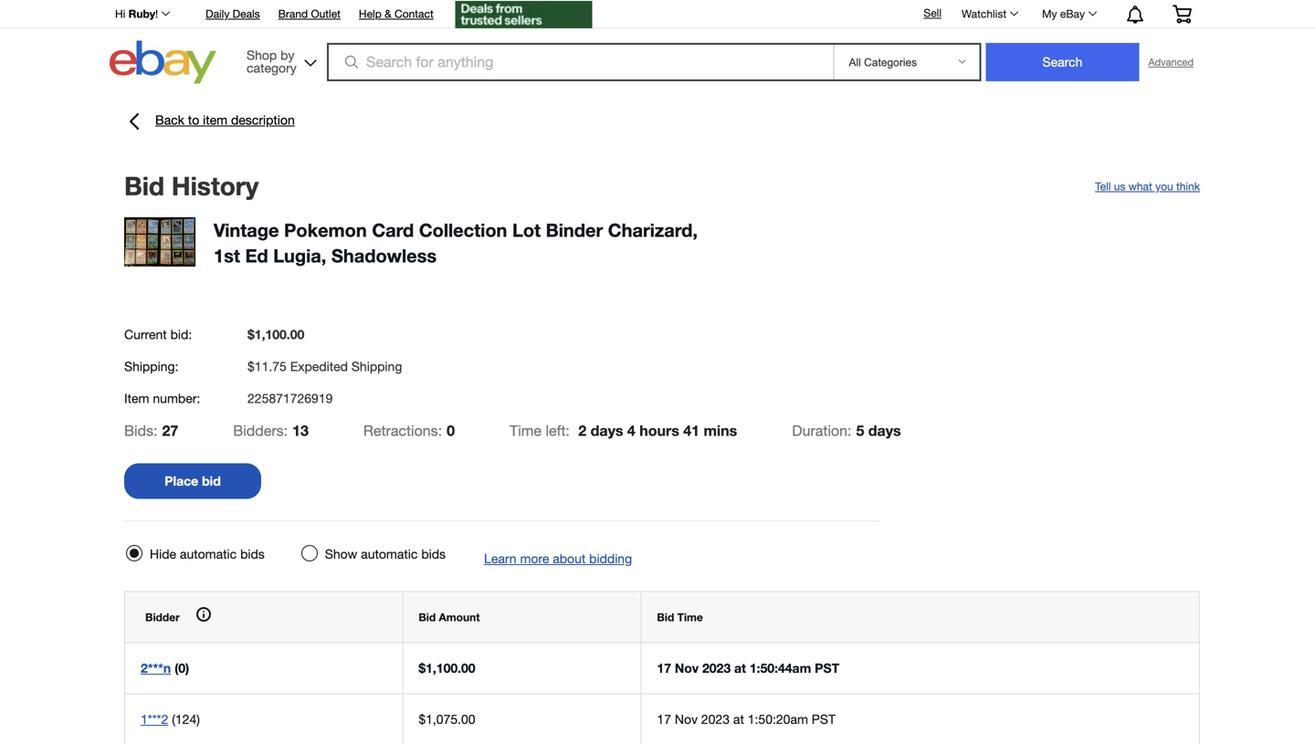 Task type: describe. For each thing, give the bounding box(es) containing it.
learn
[[484, 552, 517, 567]]

duration:
[[793, 423, 852, 440]]

time inside time left: 2 days 4 hours 41 mins
[[510, 423, 542, 440]]

1 vertical spatial time
[[678, 611, 704, 624]]

shop by category banner
[[105, 0, 1206, 89]]

shipping
[[352, 359, 402, 374]]

brand outlet
[[278, 7, 341, 20]]

card
[[372, 219, 414, 241]]

daily deals
[[206, 7, 260, 20]]

bid:
[[170, 327, 192, 342]]

advanced
[[1149, 56, 1194, 68]]

pst for 17 nov 2023 at 1:50:44am pst
[[815, 661, 840, 676]]

pst for 17 nov 2023 at 1:50:20am pst
[[812, 712, 836, 727]]

$1,100.00 for 17 nov 2023 at 1:50:44am pst
[[419, 661, 476, 676]]

back to item description
[[155, 113, 295, 128]]

bid for bid amount
[[419, 611, 436, 624]]

description
[[231, 113, 295, 128]]

shop by category
[[247, 48, 297, 75]]

sell link
[[916, 7, 950, 19]]

bidder
[[145, 611, 180, 624]]

2 days from the left
[[869, 422, 902, 440]]

bid for bid time
[[657, 611, 675, 624]]

mins
[[704, 422, 738, 440]]

vintage
[[214, 219, 279, 241]]

bidding
[[590, 552, 633, 567]]

&
[[385, 7, 392, 20]]

brand
[[278, 7, 308, 20]]

bid for bid history
[[124, 170, 165, 201]]

collection
[[419, 219, 508, 241]]

ruby
[[129, 7, 155, 20]]

place bid button
[[124, 464, 261, 499]]

17 nov 2023 at 1:50:44am pst
[[657, 661, 840, 676]]

ed
[[245, 245, 268, 267]]

learn more about bidding link
[[484, 552, 633, 567]]

2
[[579, 422, 587, 440]]

$1,100.00 for shipping:
[[248, 327, 305, 342]]

225871726919
[[248, 391, 333, 406]]

watchlist
[[962, 7, 1007, 20]]

27
[[162, 422, 178, 440]]

about
[[553, 552, 586, 567]]

think
[[1177, 180, 1201, 193]]

hi
[[115, 7, 125, 20]]

back
[[155, 113, 185, 128]]

current bid:
[[124, 327, 192, 342]]

(0)
[[175, 661, 189, 676]]

2***n (0)
[[141, 661, 189, 676]]

vintage pokemon card collection lot binder charizard, 1st ed lugia, shadowless link
[[214, 219, 698, 267]]

automatic for show
[[361, 547, 418, 562]]

tell us what you think
[[1096, 180, 1201, 193]]

outlet
[[311, 7, 341, 20]]

deals
[[233, 7, 260, 20]]

more
[[520, 552, 550, 567]]

bid time
[[657, 611, 704, 624]]

duration: 5 days
[[793, 422, 902, 440]]

1:50:20am
[[748, 712, 809, 727]]

your shopping cart image
[[1172, 5, 1194, 23]]

41
[[684, 422, 700, 440]]

1***2 link
[[141, 712, 168, 727]]

Search for anything text field
[[330, 45, 830, 80]]

$11.75 expedited shipping
[[248, 359, 402, 374]]

1***2
[[141, 712, 168, 727]]

vintage pokemon card collection lot binder charizard, 1st ed lugia, shadowless
[[214, 219, 698, 267]]

nov for 17 nov 2023 at 1:50:20am pst
[[675, 712, 698, 727]]

account navigation
[[105, 0, 1206, 31]]

shop
[[247, 48, 277, 63]]

advanced link
[[1140, 44, 1204, 80]]

bid amount
[[419, 611, 480, 624]]

by
[[281, 48, 295, 63]]

bid history
[[124, 170, 259, 201]]

shipping:
[[124, 359, 179, 374]]

automatic for hide
[[180, 547, 237, 562]]

place
[[165, 474, 199, 489]]

my ebay link
[[1033, 3, 1106, 25]]

retractions: 0
[[364, 422, 455, 440]]

daily
[[206, 7, 230, 20]]

lugia,
[[273, 245, 327, 267]]

4
[[628, 422, 636, 440]]

$11.75
[[248, 359, 287, 374]]



Task type: vqa. For each thing, say whether or not it's contained in the screenshot.
SportDOG link
no



Task type: locate. For each thing, give the bounding box(es) containing it.
pst right 1:50:44am
[[815, 661, 840, 676]]

time up 17 nov 2023 at 1:50:44am pst
[[678, 611, 704, 624]]

17 for 17 nov 2023 at 1:50:20am pst
[[657, 712, 672, 727]]

2 automatic from the left
[[361, 547, 418, 562]]

number:
[[153, 391, 200, 406]]

daily deals link
[[206, 5, 260, 25]]

days right 5 in the bottom right of the page
[[869, 422, 902, 440]]

17 for 17 nov 2023 at 1:50:44am pst
[[657, 661, 672, 676]]

2023 down 17 nov 2023 at 1:50:44am pst
[[702, 712, 730, 727]]

17
[[657, 661, 672, 676], [657, 712, 672, 727]]

1 horizontal spatial time
[[678, 611, 704, 624]]

2 bids from the left
[[422, 547, 446, 562]]

pst right 1:50:20am
[[812, 712, 836, 727]]

1***2 (124)
[[141, 712, 200, 727]]

lot
[[513, 219, 541, 241]]

item
[[203, 113, 228, 128]]

1 vertical spatial 2023
[[702, 712, 730, 727]]

show
[[325, 547, 358, 562]]

bids up bid amount on the left of page
[[422, 547, 446, 562]]

hours
[[640, 422, 680, 440]]

retractions:
[[364, 423, 442, 440]]

bids for show automatic bids
[[422, 547, 446, 562]]

nov down 17 nov 2023 at 1:50:44am pst
[[675, 712, 698, 727]]

1 17 from the top
[[657, 661, 672, 676]]

us
[[1115, 180, 1126, 193]]

help & contact
[[359, 7, 434, 20]]

(124)
[[172, 712, 200, 727]]

history
[[172, 170, 259, 201]]

1 nov from the top
[[675, 661, 699, 676]]

0 vertical spatial at
[[735, 661, 747, 676]]

0 horizontal spatial bids
[[240, 547, 265, 562]]

$1,100.00 up the "$11.75" at the left of the page
[[248, 327, 305, 342]]

1 automatic from the left
[[180, 547, 237, 562]]

1 vertical spatial at
[[734, 712, 745, 727]]

1:50:44am
[[750, 661, 812, 676]]

2023 for 1:50:20am
[[702, 712, 730, 727]]

1 horizontal spatial bid
[[419, 611, 436, 624]]

days
[[591, 422, 624, 440], [869, 422, 902, 440]]

1 horizontal spatial days
[[869, 422, 902, 440]]

pokemon
[[284, 219, 367, 241]]

1 days from the left
[[591, 422, 624, 440]]

binder
[[546, 219, 603, 241]]

days right 2
[[591, 422, 624, 440]]

you
[[1156, 180, 1174, 193]]

hi ruby !
[[115, 7, 158, 20]]

my
[[1043, 7, 1058, 20]]

item number:
[[124, 391, 200, 406]]

1st
[[214, 245, 240, 267]]

2***n
[[141, 661, 171, 676]]

1 vertical spatial nov
[[675, 712, 698, 727]]

1 vertical spatial 17
[[657, 712, 672, 727]]

bids
[[240, 547, 265, 562], [422, 547, 446, 562]]

at left 1:50:44am
[[735, 661, 747, 676]]

0 vertical spatial pst
[[815, 661, 840, 676]]

to
[[188, 113, 199, 128]]

2 horizontal spatial bid
[[657, 611, 675, 624]]

shadowless
[[332, 245, 437, 267]]

0 vertical spatial 2023
[[703, 661, 731, 676]]

my ebay
[[1043, 7, 1086, 20]]

1 horizontal spatial bids
[[422, 547, 446, 562]]

time
[[510, 423, 542, 440], [678, 611, 704, 624]]

bid
[[202, 474, 221, 489]]

charizard,
[[608, 219, 698, 241]]

13
[[293, 422, 309, 440]]

0 horizontal spatial days
[[591, 422, 624, 440]]

place bid
[[165, 474, 221, 489]]

$1,100.00 down bid amount on the left of page
[[419, 661, 476, 676]]

hide automatic bids
[[150, 547, 265, 562]]

brand outlet link
[[278, 5, 341, 25]]

0 horizontal spatial time
[[510, 423, 542, 440]]

hide
[[150, 547, 176, 562]]

2023
[[703, 661, 731, 676], [702, 712, 730, 727]]

nov
[[675, 661, 699, 676], [675, 712, 698, 727]]

17 nov 2023 at 1:50:20am pst
[[657, 712, 836, 727]]

bids for hide automatic bids
[[240, 547, 265, 562]]

1 bids from the left
[[240, 547, 265, 562]]

0 horizontal spatial automatic
[[180, 547, 237, 562]]

category
[[247, 60, 297, 75]]

tell us what you think link
[[1096, 178, 1201, 193]]

0 vertical spatial nov
[[675, 661, 699, 676]]

nov for 17 nov 2023 at 1:50:44am pst
[[675, 661, 699, 676]]

bids:
[[124, 423, 158, 440]]

1 horizontal spatial $1,100.00
[[419, 661, 476, 676]]

time left left:
[[510, 423, 542, 440]]

at for 1:50:44am
[[735, 661, 747, 676]]

at
[[735, 661, 747, 676], [734, 712, 745, 727]]

back to item description link
[[124, 111, 295, 133]]

current
[[124, 327, 167, 342]]

pst
[[815, 661, 840, 676], [812, 712, 836, 727]]

tell
[[1096, 180, 1112, 193]]

time left: 2 days 4 hours 41 mins
[[510, 422, 738, 440]]

1 vertical spatial $1,100.00
[[419, 661, 476, 676]]

automatic right hide
[[180, 547, 237, 562]]

0 horizontal spatial bid
[[124, 170, 165, 201]]

None submit
[[986, 43, 1140, 81]]

amount
[[439, 611, 480, 624]]

get the coupon image
[[456, 1, 593, 28]]

0 horizontal spatial $1,100.00
[[248, 327, 305, 342]]

!
[[155, 7, 158, 20]]

2***n link
[[141, 661, 171, 676]]

watchlist link
[[952, 3, 1027, 25]]

0 vertical spatial 17
[[657, 661, 672, 676]]

sell
[[924, 7, 942, 19]]

help & contact link
[[359, 5, 434, 25]]

$1,075.00
[[419, 712, 476, 727]]

0 vertical spatial $1,100.00
[[248, 327, 305, 342]]

at left 1:50:20am
[[734, 712, 745, 727]]

ebay
[[1061, 7, 1086, 20]]

2023 up 17 nov 2023 at 1:50:20am pst
[[703, 661, 731, 676]]

2023 for 1:50:44am
[[703, 661, 731, 676]]

0 vertical spatial time
[[510, 423, 542, 440]]

item
[[124, 391, 149, 406]]

2 nov from the top
[[675, 712, 698, 727]]

$1,100.00
[[248, 327, 305, 342], [419, 661, 476, 676]]

bidder column header
[[125, 592, 403, 643]]

2 17 from the top
[[657, 712, 672, 727]]

1 vertical spatial pst
[[812, 712, 836, 727]]

automatic right show
[[361, 547, 418, 562]]

contact
[[395, 7, 434, 20]]

bids up bidder column header
[[240, 547, 265, 562]]

show automatic bids
[[325, 547, 446, 562]]

1 horizontal spatial automatic
[[361, 547, 418, 562]]

at for 1:50:20am
[[734, 712, 745, 727]]

nov down bid time
[[675, 661, 699, 676]]

automatic
[[180, 547, 237, 562], [361, 547, 418, 562]]

expedited
[[290, 359, 348, 374]]

none submit inside the 'shop by category' banner
[[986, 43, 1140, 81]]



